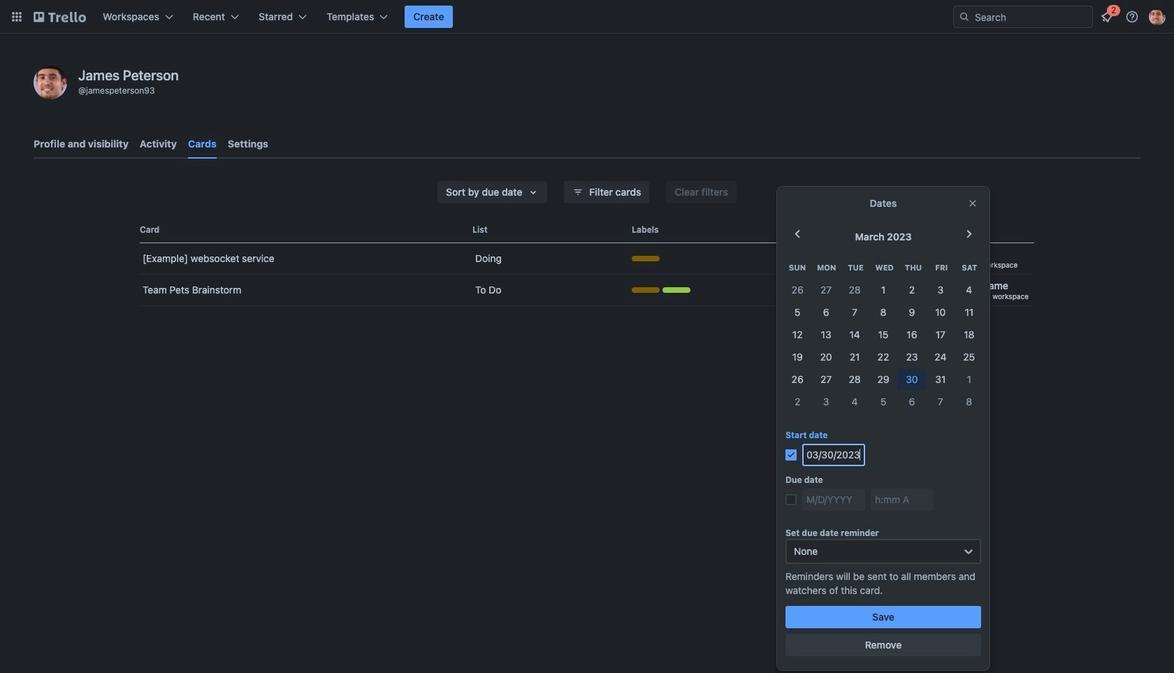 Task type: vqa. For each thing, say whether or not it's contained in the screenshot.
bottommost M/D/YYYY text field
yes



Task type: describe. For each thing, give the bounding box(es) containing it.
search image
[[959, 11, 970, 22]]

3 row from the top
[[784, 301, 984, 324]]

color: bold lime, title: "team task" element
[[663, 287, 691, 293]]

open information menu image
[[1126, 10, 1140, 24]]

7 row from the top
[[784, 391, 984, 413]]

james peterson (jamespeterson93) image
[[34, 66, 67, 99]]

color: yellow, title: "ready to merge" element
[[632, 256, 660, 261]]

close popover image
[[968, 198, 979, 209]]

primary element
[[0, 0, 1175, 34]]



Task type: locate. For each thing, give the bounding box(es) containing it.
1 row from the top
[[784, 257, 984, 279]]

M/D/YYYY text field
[[803, 489, 866, 511]]

4 row from the top
[[784, 324, 984, 346]]

color: yellow, title: none image
[[632, 287, 660, 293]]

2 row from the top
[[784, 279, 984, 301]]

Search field
[[970, 7, 1093, 27]]

Add time text field
[[871, 489, 934, 511]]

grid
[[784, 257, 984, 413]]

back to home image
[[34, 6, 86, 28]]

row
[[784, 257, 984, 279], [784, 279, 984, 301], [784, 301, 984, 324], [784, 324, 984, 346], [784, 346, 984, 368], [784, 368, 984, 391], [784, 391, 984, 413]]

5 row from the top
[[784, 346, 984, 368]]

2 notifications image
[[1099, 8, 1116, 25]]

M/D/YYYY text field
[[803, 444, 866, 466]]

6 row from the top
[[784, 368, 984, 391]]

row group
[[784, 279, 984, 413]]

cell
[[784, 279, 812, 301], [812, 279, 841, 301], [841, 279, 869, 301], [869, 279, 898, 301], [898, 279, 927, 301], [927, 279, 955, 301], [955, 279, 984, 301], [784, 301, 812, 324], [812, 301, 841, 324], [841, 301, 869, 324], [869, 301, 898, 324], [898, 301, 927, 324], [927, 301, 955, 324], [955, 301, 984, 324], [784, 324, 812, 346], [812, 324, 841, 346], [841, 324, 869, 346], [869, 324, 898, 346], [898, 324, 927, 346], [927, 324, 955, 346], [955, 324, 984, 346], [784, 346, 812, 368], [812, 346, 841, 368], [841, 346, 869, 368], [869, 346, 898, 368], [898, 346, 927, 368], [927, 346, 955, 368], [955, 346, 984, 368], [784, 368, 812, 391], [812, 368, 841, 391], [841, 368, 869, 391], [869, 368, 898, 391], [898, 368, 927, 391], [927, 368, 955, 391], [955, 368, 984, 391], [784, 391, 812, 413], [812, 391, 841, 413], [841, 391, 869, 413], [869, 391, 898, 413], [898, 391, 927, 413], [927, 391, 955, 413], [955, 391, 984, 413]]

james peterson (jamespeterson93) image
[[1149, 8, 1166, 25]]



